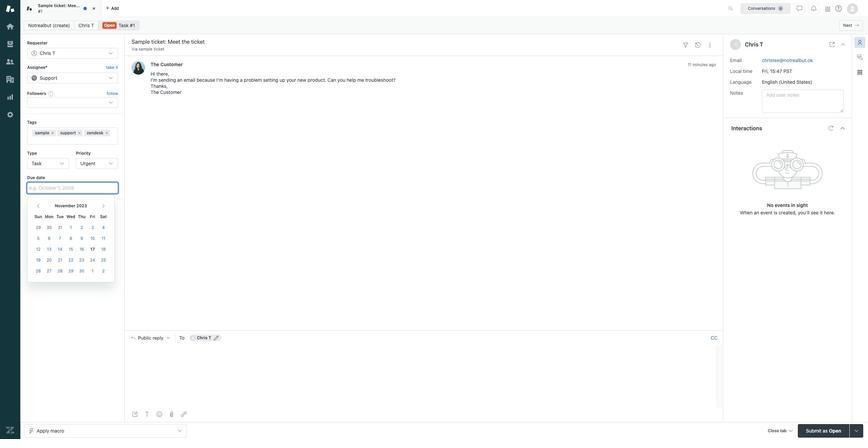 Task type: locate. For each thing, give the bounding box(es) containing it.
tab
[[20, 0, 102, 17]]

Add user notes text field
[[763, 89, 844, 113]]

public
[[138, 335, 151, 341]]

task down add
[[119, 22, 129, 28]]

1 horizontal spatial an
[[754, 210, 760, 215]]

local time
[[731, 68, 753, 74]]

2 the from the top
[[151, 89, 159, 95]]

1 vertical spatial close image
[[841, 42, 846, 47]]

task #1
[[119, 22, 135, 28]]

0 vertical spatial 2
[[81, 225, 83, 230]]

hi there, i'm sending an email because i'm having a problem setting up your new product. can you help me troubleshoot? thanks, the customer
[[151, 71, 396, 95]]

3
[[91, 225, 94, 230]]

close tab button
[[765, 424, 796, 439]]

1 horizontal spatial it
[[821, 210, 823, 215]]

1 horizontal spatial i'm
[[217, 77, 223, 83]]

an inside no events in sight when an event is created, you'll see it here.
[[754, 210, 760, 215]]

you'll
[[799, 210, 810, 215]]

1 vertical spatial it
[[821, 210, 823, 215]]

fri,
[[763, 68, 769, 74]]

11 left the minutes in the right of the page
[[688, 62, 692, 67]]

an left event
[[754, 210, 760, 215]]

public reply button
[[125, 331, 175, 345]]

cc button
[[711, 335, 718, 341]]

info on adding followers image
[[48, 91, 54, 96]]

11 right 10
[[102, 236, 105, 241]]

via sample ticket
[[132, 46, 164, 52]]

#1 down sample
[[38, 9, 42, 14]]

11 for 11
[[102, 236, 105, 241]]

2 down "25"
[[102, 268, 105, 273]]

sample right via
[[139, 46, 153, 52]]

a
[[240, 77, 243, 83]]

chris t inside requester element
[[40, 50, 55, 56]]

thanks,
[[151, 83, 168, 89]]

1 vertical spatial 1
[[92, 268, 94, 273]]

english (united states)
[[763, 79, 813, 85]]

sample left remove image
[[35, 130, 49, 135]]

remove image for support
[[77, 131, 81, 135]]

language
[[731, 79, 752, 85]]

sun mon tue wed thu
[[35, 214, 86, 219]]

0 horizontal spatial open
[[104, 23, 115, 28]]

macro
[[50, 428, 64, 434]]

conversations button
[[741, 3, 791, 14]]

ticket up the customer
[[154, 46, 164, 52]]

it right take
[[116, 65, 118, 70]]

task down type
[[32, 160, 42, 166]]

when
[[741, 210, 753, 215]]

apps image
[[858, 70, 863, 75]]

filter image
[[683, 42, 689, 48]]

chris right christee@notrealbut.ok image
[[197, 335, 208, 340]]

notrealbut (create)
[[28, 22, 70, 28]]

email
[[731, 57, 742, 63]]

1 horizontal spatial 11
[[688, 62, 692, 67]]

1 vertical spatial 11
[[102, 236, 105, 241]]

30
[[47, 225, 52, 230], [79, 268, 84, 273]]

follow button
[[107, 91, 118, 97]]

1 vertical spatial 2
[[102, 268, 105, 273]]

11
[[688, 62, 692, 67], [102, 236, 105, 241]]

urgent button
[[76, 158, 118, 169]]

2 i'm from the left
[[217, 77, 223, 83]]

task inside popup button
[[32, 160, 42, 166]]

0 horizontal spatial close image
[[91, 5, 97, 12]]

the inside hi there, i'm sending an email because i'm having a problem setting up your new product. can you help me troubleshoot? thanks, the customer
[[151, 89, 159, 95]]

support
[[60, 130, 76, 135]]

due date
[[27, 175, 45, 180]]

0 vertical spatial close image
[[91, 5, 97, 12]]

#1 inside secondary element
[[130, 22, 135, 28]]

button displays agent's chat status as invisible. image
[[797, 6, 803, 11]]

remove image
[[77, 131, 81, 135], [105, 131, 109, 135]]

remove image for zendesk
[[105, 131, 109, 135]]

chris t inside secondary element
[[78, 22, 94, 28]]

tabs tab list
[[20, 0, 722, 17]]

1 horizontal spatial 1
[[92, 268, 94, 273]]

view more details image
[[830, 42, 835, 47]]

0 horizontal spatial an
[[177, 77, 183, 83]]

#1 up via
[[130, 22, 135, 28]]

2 left 3
[[81, 225, 83, 230]]

0 horizontal spatial i'm
[[151, 77, 157, 83]]

open right "as"
[[830, 428, 842, 434]]

1 horizontal spatial ticket
[[154, 46, 164, 52]]

0 horizontal spatial #1
[[38, 9, 42, 14]]

chris down the
[[78, 22, 90, 28]]

1 horizontal spatial remove image
[[105, 131, 109, 135]]

30 down "23"
[[79, 268, 84, 273]]

hide composer image
[[421, 328, 427, 333]]

the customer link
[[151, 62, 183, 67]]

sending
[[159, 77, 176, 83]]

chris right user icon
[[746, 41, 759, 48]]

0 vertical spatial task
[[119, 22, 129, 28]]

0 vertical spatial ticket
[[86, 3, 98, 8]]

29 right the 28
[[68, 268, 73, 273]]

1 horizontal spatial sample
[[139, 46, 153, 52]]

an
[[177, 77, 183, 83], [754, 210, 760, 215]]

chris t
[[78, 22, 94, 28], [746, 41, 764, 48], [40, 50, 55, 56], [197, 335, 211, 340]]

t inside secondary element
[[91, 22, 94, 28]]

close
[[768, 428, 780, 433]]

1 right 31
[[70, 225, 72, 230]]

0 vertical spatial #1
[[38, 9, 42, 14]]

1
[[70, 225, 72, 230], [92, 268, 94, 273]]

christee@notrealbut.ok
[[763, 57, 813, 63]]

insert emojis image
[[157, 412, 162, 417]]

0 vertical spatial the
[[151, 62, 159, 67]]

sample
[[38, 3, 53, 8]]

19
[[36, 258, 41, 263]]

help
[[347, 77, 356, 83]]

because
[[197, 77, 215, 83]]

0 vertical spatial an
[[177, 77, 183, 83]]

16
[[80, 247, 84, 252]]

sat
[[100, 214, 107, 219]]

14
[[58, 247, 62, 252]]

0 horizontal spatial remove image
[[77, 131, 81, 135]]

1 vertical spatial 29
[[68, 268, 73, 273]]

it right see
[[821, 210, 823, 215]]

displays possible ticket submission types image
[[854, 428, 860, 434]]

conversations
[[748, 6, 776, 11]]

1 horizontal spatial close image
[[841, 42, 846, 47]]

1 vertical spatial #1
[[130, 22, 135, 28]]

close image right view more details icon
[[841, 42, 846, 47]]

user image
[[734, 42, 738, 46]]

draft mode image
[[132, 412, 138, 417]]

9
[[80, 236, 83, 241]]

requester
[[27, 40, 48, 45]]

1 vertical spatial the
[[151, 89, 159, 95]]

open left task #1 in the top of the page
[[104, 23, 115, 28]]

customer up there,
[[161, 62, 183, 67]]

0 vertical spatial sample
[[139, 46, 153, 52]]

1 horizontal spatial #1
[[130, 22, 135, 28]]

0 horizontal spatial 29
[[36, 225, 41, 230]]

notifications image
[[812, 6, 817, 11]]

i'm down the hi
[[151, 77, 157, 83]]

0 vertical spatial open
[[104, 23, 115, 28]]

customers image
[[6, 57, 15, 66]]

chris t right christee@notrealbut.ok image
[[197, 335, 211, 340]]

reporting image
[[6, 93, 15, 101]]

chris t down the
[[78, 22, 94, 28]]

0 vertical spatial 1
[[70, 225, 72, 230]]

take it
[[106, 65, 118, 70]]

remove image right support
[[77, 131, 81, 135]]

task
[[119, 22, 129, 28], [32, 160, 42, 166]]

0 horizontal spatial it
[[116, 65, 118, 70]]

1 horizontal spatial 29
[[68, 268, 73, 273]]

the up the hi
[[151, 62, 159, 67]]

customer down sending
[[160, 89, 182, 95]]

1 vertical spatial 30
[[79, 268, 84, 273]]

1 horizontal spatial open
[[830, 428, 842, 434]]

an inside hi there, i'm sending an email because i'm having a problem setting up your new product. can you help me troubleshoot? thanks, the customer
[[177, 77, 183, 83]]

2 remove image from the left
[[105, 131, 109, 135]]

see
[[811, 210, 819, 215]]

1 the from the top
[[151, 62, 159, 67]]

time
[[744, 68, 753, 74]]

chris t down requester
[[40, 50, 55, 56]]

organizations image
[[6, 75, 15, 84]]

0 vertical spatial 30
[[47, 225, 52, 230]]

sample ticket: meet the ticket #1
[[38, 3, 98, 14]]

1 vertical spatial task
[[32, 160, 42, 166]]

24
[[90, 258, 95, 263]]

an left the email on the top left of the page
[[177, 77, 183, 83]]

notrealbut
[[28, 22, 51, 28]]

the
[[151, 62, 159, 67], [151, 89, 159, 95]]

17
[[90, 247, 95, 252]]

chris t right user icon
[[746, 41, 764, 48]]

task inside secondary element
[[119, 22, 129, 28]]

0 horizontal spatial 1
[[70, 225, 72, 230]]

2023
[[76, 203, 87, 208]]

0 vertical spatial 29
[[36, 225, 41, 230]]

close image
[[91, 5, 97, 12], [841, 42, 846, 47]]

ticket right the
[[86, 3, 98, 8]]

1 vertical spatial ticket
[[154, 46, 164, 52]]

20
[[47, 258, 52, 263]]

1 vertical spatial an
[[754, 210, 760, 215]]

1 vertical spatial customer
[[160, 89, 182, 95]]

1 horizontal spatial 2
[[102, 268, 105, 273]]

#1
[[38, 9, 42, 14], [130, 22, 135, 28]]

1 vertical spatial sample
[[35, 130, 49, 135]]

here.
[[825, 210, 836, 215]]

close image right the
[[91, 5, 97, 12]]

zendesk products image
[[826, 7, 831, 11]]

main element
[[0, 0, 20, 439]]

customer inside hi there, i'm sending an email because i'm having a problem setting up your new product. can you help me troubleshoot? thanks, the customer
[[160, 89, 182, 95]]

customer
[[161, 62, 183, 67], [160, 89, 182, 95]]

chris down requester
[[40, 50, 51, 56]]

remove image right zendesk
[[105, 131, 109, 135]]

wed
[[67, 214, 75, 219]]

1 horizontal spatial task
[[119, 22, 129, 28]]

i'm left having
[[217, 77, 223, 83]]

0 horizontal spatial task
[[32, 160, 42, 166]]

up
[[280, 77, 285, 83]]

1 down 24
[[92, 268, 94, 273]]

0 vertical spatial 11
[[688, 62, 692, 67]]

0 vertical spatial it
[[116, 65, 118, 70]]

i'm
[[151, 77, 157, 83], [217, 77, 223, 83]]

30 left 31
[[47, 225, 52, 230]]

0 horizontal spatial 11
[[102, 236, 105, 241]]

29 down sun
[[36, 225, 41, 230]]

remove image
[[51, 131, 55, 135]]

1 remove image from the left
[[77, 131, 81, 135]]

it
[[116, 65, 118, 70], [821, 210, 823, 215]]

the down thanks,
[[151, 89, 159, 95]]

close tab
[[768, 428, 787, 433]]

it inside button
[[116, 65, 118, 70]]

18
[[101, 247, 106, 252]]

0 horizontal spatial ticket
[[86, 3, 98, 8]]

11 minutes ago text field
[[688, 62, 717, 67]]

0 horizontal spatial sample
[[35, 130, 49, 135]]



Task type: vqa. For each thing, say whether or not it's contained in the screenshot.
the topmost 'in'
no



Task type: describe. For each thing, give the bounding box(es) containing it.
type
[[27, 151, 37, 156]]

get started image
[[6, 22, 15, 31]]

notrealbut (create) button
[[24, 21, 74, 30]]

close image inside tab
[[91, 5, 97, 12]]

ticket actions image
[[708, 42, 713, 48]]

apply
[[37, 428, 49, 434]]

due
[[27, 175, 35, 180]]

task for task #1
[[119, 22, 129, 28]]

26
[[36, 268, 41, 273]]

followers element
[[27, 97, 118, 108]]

chris inside requester element
[[40, 50, 51, 56]]

open inside secondary element
[[104, 23, 115, 28]]

7
[[59, 236, 61, 241]]

event
[[761, 210, 773, 215]]

next
[[844, 23, 853, 28]]

get help image
[[836, 5, 842, 12]]

0 horizontal spatial 2
[[81, 225, 83, 230]]

sight
[[797, 202, 809, 208]]

admin image
[[6, 110, 15, 119]]

format text image
[[145, 412, 150, 417]]

11 for 11 minutes ago
[[688, 62, 692, 67]]

6
[[48, 236, 50, 241]]

customer context image
[[858, 40, 863, 45]]

0 vertical spatial customer
[[161, 62, 183, 67]]

meet
[[68, 3, 78, 8]]

#1 inside sample ticket: meet the ticket #1
[[38, 9, 42, 14]]

next button
[[840, 20, 864, 31]]

zendesk support image
[[6, 4, 15, 13]]

christee@notrealbut.ok image
[[190, 335, 196, 341]]

5
[[37, 236, 40, 241]]

product.
[[308, 77, 327, 83]]

fri
[[90, 214, 95, 219]]

Due date field
[[27, 183, 118, 194]]

is
[[774, 210, 778, 215]]

12
[[36, 247, 41, 252]]

add button
[[102, 0, 123, 17]]

your
[[287, 77, 296, 83]]

support
[[40, 75, 57, 81]]

add attachment image
[[169, 412, 174, 417]]

27
[[47, 268, 52, 273]]

via
[[132, 46, 138, 52]]

tab containing sample ticket: meet the ticket
[[20, 0, 102, 17]]

15
[[69, 247, 73, 252]]

add link (cmd k) image
[[181, 412, 187, 417]]

avatar image
[[132, 61, 145, 75]]

assignee* element
[[27, 73, 118, 83]]

21
[[58, 258, 62, 263]]

date
[[36, 175, 45, 180]]

reply
[[153, 335, 163, 341]]

ago
[[710, 62, 717, 67]]

troubleshoot?
[[366, 77, 396, 83]]

new
[[298, 77, 307, 83]]

no
[[768, 202, 774, 208]]

15:47
[[771, 68, 783, 74]]

0 horizontal spatial 30
[[47, 225, 52, 230]]

tags
[[27, 120, 37, 125]]

no events in sight when an event is created, you'll see it here.
[[741, 202, 836, 215]]

priority
[[76, 151, 91, 156]]

chris inside secondary element
[[78, 22, 90, 28]]

can
[[328, 77, 336, 83]]

Subject field
[[130, 38, 679, 46]]

you
[[338, 77, 346, 83]]

problem
[[244, 77, 262, 83]]

10
[[90, 236, 95, 241]]

mon
[[45, 214, 54, 219]]

states)
[[797, 79, 813, 85]]

email
[[184, 77, 195, 83]]

as
[[823, 428, 828, 434]]

it inside no events in sight when an event is created, you'll see it here.
[[821, 210, 823, 215]]

in
[[792, 202, 796, 208]]

fri, 15:47 pst
[[763, 68, 793, 74]]

take it button
[[106, 64, 118, 71]]

take
[[106, 65, 114, 70]]

events
[[775, 202, 791, 208]]

apply macro
[[37, 428, 64, 434]]

minutes
[[693, 62, 708, 67]]

november 2023
[[55, 203, 87, 208]]

user image
[[735, 43, 737, 46]]

zendesk image
[[6, 426, 15, 435]]

the
[[79, 3, 85, 8]]

having
[[224, 77, 239, 83]]

created,
[[779, 210, 797, 215]]

cc
[[711, 335, 718, 341]]

22
[[68, 258, 73, 263]]

me
[[358, 77, 364, 83]]

follow
[[107, 91, 118, 96]]

25
[[101, 258, 106, 263]]

8
[[70, 236, 72, 241]]

views image
[[6, 40, 15, 49]]

urgent
[[80, 160, 95, 166]]

1 vertical spatial open
[[830, 428, 842, 434]]

public reply
[[138, 335, 163, 341]]

requester element
[[27, 48, 118, 59]]

zendesk
[[87, 130, 104, 135]]

tue
[[56, 214, 64, 219]]

submit
[[807, 428, 822, 434]]

ticket inside sample ticket: meet the ticket #1
[[86, 3, 98, 8]]

secondary element
[[20, 19, 869, 32]]

chris t link
[[74, 21, 99, 30]]

followers
[[27, 91, 46, 96]]

(create)
[[53, 22, 70, 28]]

edit user image
[[214, 336, 219, 340]]

1 horizontal spatial 30
[[79, 268, 84, 273]]

notes
[[731, 90, 744, 96]]

hi
[[151, 71, 155, 77]]

1 i'm from the left
[[151, 77, 157, 83]]

events image
[[696, 42, 701, 48]]

add
[[111, 6, 119, 11]]

ticket:
[[54, 3, 67, 8]]

23
[[79, 258, 84, 263]]

31
[[58, 225, 62, 230]]

assignee*
[[27, 65, 47, 70]]

task for task
[[32, 160, 42, 166]]



